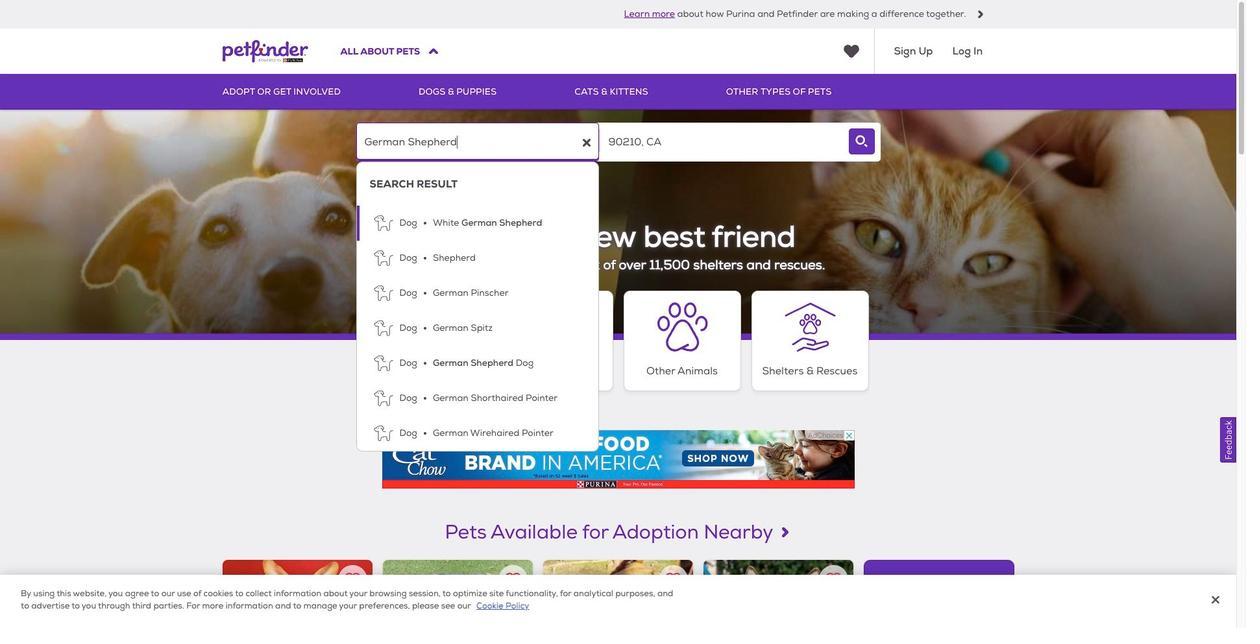 Task type: vqa. For each thing, say whether or not it's contained in the screenshot.
Mr. Valentine, adoptable Dog, Adult Male American Staffordshire Terrier Mix, 11 miles away. Image
no



Task type: locate. For each thing, give the bounding box(es) containing it.
hubert, adoptable, young male husky, in beverly hills, ca. image
[[704, 560, 854, 628]]

favorite cranz image
[[665, 571, 681, 588]]

favorite chico image
[[344, 571, 361, 588]]

chico, adoptable, baby male vizsla & chihuahua, in beverly hills, ca. image
[[222, 560, 372, 628]]



Task type: describe. For each thing, give the bounding box(es) containing it.
petfinder logo image
[[222, 29, 308, 74]]

favorite baxter image
[[505, 571, 521, 588]]

animal search suggestions list box
[[356, 162, 599, 452]]

advertisement element
[[382, 430, 854, 488]]

cranz, adoptable, young male german shepherd dog, in beverly hills, ca. image
[[543, 560, 693, 628]]

Search Terrier, Kitten, etc. text field
[[356, 123, 599, 162]]

Enter City, State, or ZIP text field
[[600, 123, 843, 162]]

baxter, adoptable, young male husky & shepherd, in beverly hills, ca. image
[[383, 560, 533, 628]]

privacy alert dialog
[[0, 575, 1236, 628]]

primary element
[[222, 74, 1014, 110]]

9c2b2 image
[[976, 10, 984, 18]]

favorite hubert image
[[826, 571, 842, 588]]



